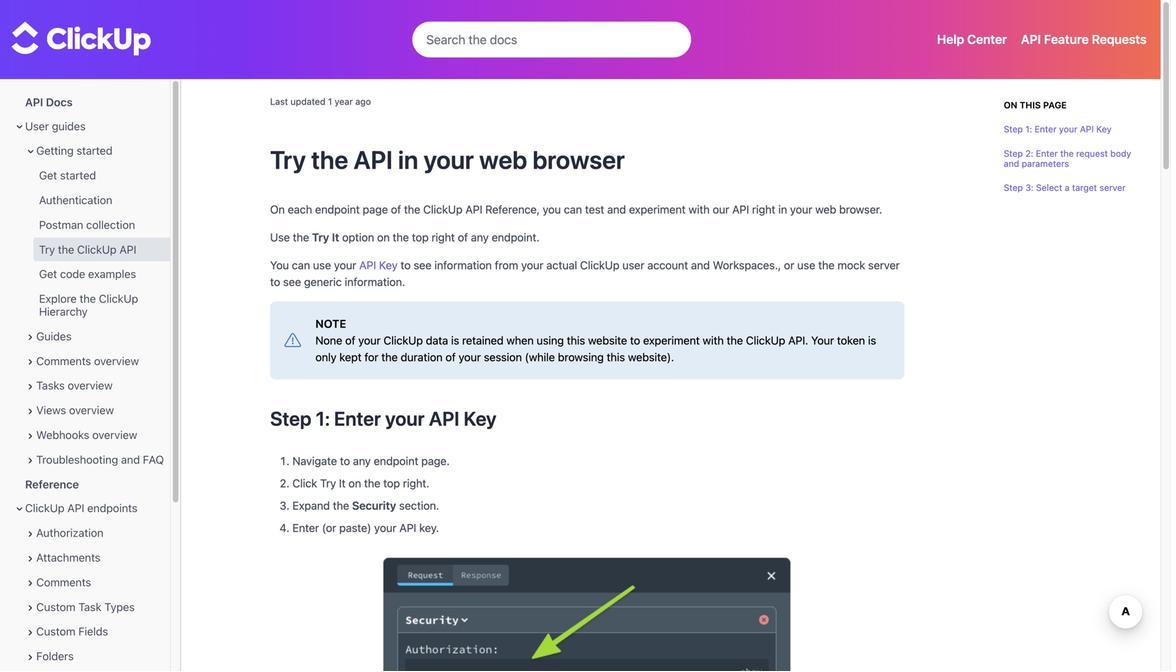 Task type: describe. For each thing, give the bounding box(es) containing it.
0 horizontal spatial 1:
[[316, 407, 330, 430]]

step for step 1: enter your api key link
[[1005, 124, 1024, 134]]

on for on this page
[[1005, 100, 1018, 110]]

1 vertical spatial it
[[339, 477, 346, 490]]

clickup inside "explore the clickup hierarchy"
[[99, 292, 138, 306]]

information
[[435, 259, 492, 272]]

paste)
[[339, 522, 372, 535]]

none
[[316, 334, 343, 347]]

0 vertical spatial on
[[377, 231, 390, 244]]

kept
[[340, 351, 362, 364]]

step 3: select a target server
[[1005, 183, 1126, 193]]

authorization
[[36, 527, 104, 540]]

get code examples link
[[0, 262, 170, 286]]

year
[[335, 96, 353, 107]]

last
[[270, 96, 288, 107]]

clickup api endpoints
[[25, 502, 138, 515]]

0 vertical spatial this
[[1021, 100, 1042, 110]]

experiment for and
[[630, 203, 686, 216]]

faq
[[143, 453, 164, 467]]

duration
[[401, 351, 443, 364]]

folders
[[36, 650, 74, 663]]

workspaces.,
[[713, 259, 782, 272]]

1 horizontal spatial in
[[779, 203, 788, 216]]

2:
[[1026, 148, 1034, 159]]

comments overview
[[36, 355, 139, 368]]

help center
[[938, 32, 1008, 47]]

key.
[[420, 522, 439, 535]]

to see information from your actual clickup user account and workspaces., or use the mock server to see generic information.
[[270, 259, 900, 289]]

of up kept
[[345, 334, 356, 347]]

views
[[36, 404, 66, 417]]

of up information
[[458, 231, 468, 244]]

1 use from the left
[[313, 259, 331, 272]]

webhooks overview
[[36, 429, 137, 442]]

1 horizontal spatial web
[[816, 203, 837, 216]]

1
[[328, 96, 332, 107]]

try the clickup api
[[39, 243, 136, 256]]

of up use the try it option on the top right of any endpoint.
[[391, 203, 401, 216]]

1 is from the left
[[451, 334, 460, 347]]

to right the api key link at the top left
[[401, 259, 411, 272]]

generic
[[304, 275, 342, 289]]

the inside step 2: enter the request body and parameters
[[1061, 148, 1075, 159]]

information.
[[345, 275, 405, 289]]

explore the clickup hierarchy link
[[0, 287, 170, 324]]

api.
[[789, 334, 809, 347]]

and left faq at the bottom
[[121, 453, 140, 467]]

server inside to see information from your actual clickup user account and workspaces., or use the mock server to see generic information.
[[869, 259, 900, 272]]

the up use the try it option on the top right of any endpoint.
[[404, 203, 421, 216]]

for
[[365, 351, 379, 364]]

section.
[[399, 499, 439, 513]]

0 vertical spatial endpoint
[[315, 203, 360, 216]]

get started
[[39, 169, 96, 182]]

attachments
[[36, 551, 101, 565]]

target
[[1073, 183, 1098, 193]]

api left key.
[[400, 522, 417, 535]]

account
[[648, 259, 689, 272]]

try down postman
[[39, 243, 55, 256]]

postman
[[39, 218, 83, 232]]

with for our
[[689, 203, 710, 216]]

user guides
[[25, 119, 86, 133]]

test
[[585, 203, 605, 216]]

our
[[713, 203, 730, 216]]

the right for
[[382, 351, 398, 364]]

explore
[[39, 292, 77, 306]]

api down ago
[[354, 145, 393, 174]]

to up click try it on the top right.
[[340, 455, 350, 468]]

screenshot of the security section of the try it modal. image
[[382, 556, 794, 672]]

api up request
[[1081, 124, 1095, 134]]

experiment for to
[[644, 334, 700, 347]]

help
[[938, 32, 965, 47]]

troubleshooting and faq
[[36, 453, 164, 467]]

body
[[1111, 148, 1132, 159]]

and inside step 2: enter the request body and parameters
[[1005, 158, 1020, 169]]

your
[[812, 334, 835, 347]]

a
[[1066, 183, 1070, 193]]

last updated 1 year ago
[[270, 96, 371, 107]]

reference,
[[486, 203, 540, 216]]

overview for comments overview
[[94, 355, 139, 368]]

1 horizontal spatial this
[[607, 351, 626, 364]]

get code examples
[[39, 268, 136, 281]]

note
[[316, 317, 347, 331]]

click
[[293, 477, 317, 490]]

step 1: enter your api key inside step 1: enter your api key link
[[1005, 124, 1112, 134]]

requests
[[1093, 32, 1148, 47]]

1 horizontal spatial server
[[1100, 183, 1126, 193]]

reference
[[25, 478, 79, 491]]

comments for comments
[[36, 576, 91, 589]]

1 horizontal spatial endpoint
[[374, 455, 419, 468]]

2 horizontal spatial key
[[1097, 124, 1112, 134]]

try up you can use your api key
[[312, 231, 329, 244]]

you
[[543, 203, 561, 216]]

the down postman
[[58, 243, 74, 256]]

getting started
[[36, 144, 113, 157]]

fields
[[78, 626, 108, 639]]

to down you
[[270, 275, 280, 289]]

on this page
[[1005, 100, 1068, 110]]

3:
[[1026, 183, 1034, 193]]

mock
[[838, 259, 866, 272]]

parameters
[[1022, 158, 1070, 169]]

1 vertical spatial top
[[384, 477, 400, 490]]

getting
[[36, 144, 74, 157]]

api docs
[[25, 95, 73, 109]]

to inside note none of your clickup data is retained when using this website to experiment with the clickup api. your token is only kept for the duration of your session (while browsing this website).
[[631, 334, 641, 347]]

of down data
[[446, 351, 456, 364]]

ago
[[356, 96, 371, 107]]

clickup up use the try it option on the top right of any endpoint.
[[424, 203, 463, 216]]

the up (or
[[333, 499, 349, 513]]

the right use
[[293, 231, 309, 244]]

the down 1
[[311, 145, 349, 174]]

2 is from the left
[[869, 334, 877, 347]]

0 vertical spatial it
[[332, 231, 340, 244]]

task
[[78, 601, 102, 614]]

api right our
[[733, 203, 750, 216]]

from
[[495, 259, 519, 272]]

explore the clickup hierarchy
[[39, 292, 138, 318]]

step 2: enter the request body and parameters
[[1005, 148, 1132, 169]]

step 1: enter your api key link
[[994, 117, 1161, 141]]

try right click
[[320, 477, 336, 490]]

1 vertical spatial see
[[283, 275, 301, 289]]



Task type: vqa. For each thing, say whether or not it's contained in the screenshot.
Initiatives
no



Task type: locate. For each thing, give the bounding box(es) containing it.
navigate to any endpoint page.
[[293, 455, 450, 468]]

can right you
[[292, 259, 310, 272]]

top left right. on the left bottom of the page
[[384, 477, 400, 490]]

experiment up account
[[630, 203, 686, 216]]

note none of your clickup data is retained when using this website to experiment with the clickup api. your token is only kept for the duration of your session (while browsing this website).
[[316, 317, 877, 364]]

0 horizontal spatial this
[[567, 334, 586, 347]]

clickup up duration
[[384, 334, 423, 347]]

web
[[480, 145, 528, 174], [816, 203, 837, 216]]

key up request
[[1097, 124, 1112, 134]]

1 vertical spatial in
[[779, 203, 788, 216]]

endpoints
[[87, 502, 138, 515]]

you can use your api key
[[270, 259, 398, 272]]

comments
[[36, 355, 91, 368], [36, 576, 91, 589]]

click try it on the top right.
[[293, 477, 430, 490]]

1 vertical spatial can
[[292, 259, 310, 272]]

types
[[104, 601, 135, 614]]

custom task types
[[36, 601, 135, 614]]

step up navigate
[[270, 407, 312, 430]]

0 vertical spatial 1:
[[1026, 124, 1033, 134]]

1 get from the top
[[39, 169, 57, 182]]

browsing
[[558, 351, 604, 364]]

0 horizontal spatial any
[[353, 455, 371, 468]]

use right or
[[798, 259, 816, 272]]

0 vertical spatial right
[[753, 203, 776, 216]]

0 horizontal spatial step 1: enter your api key
[[270, 407, 497, 430]]

0 vertical spatial page
[[1044, 100, 1068, 110]]

enter (or paste) your api key.
[[293, 522, 439, 535]]

step inside step 2: enter the request body and parameters
[[1005, 148, 1024, 159]]

1 horizontal spatial any
[[471, 231, 489, 244]]

1 vertical spatial 1:
[[316, 407, 330, 430]]

to up website).
[[631, 334, 641, 347]]

api up information.
[[360, 259, 376, 272]]

0 vertical spatial key
[[1097, 124, 1112, 134]]

custom up custom fields
[[36, 601, 76, 614]]

option
[[342, 231, 374, 244]]

experiment up website).
[[644, 334, 700, 347]]

0 horizontal spatial is
[[451, 334, 460, 347]]

api feature requests link
[[1022, 32, 1148, 47]]

api up user
[[25, 95, 43, 109]]

0 vertical spatial server
[[1100, 183, 1126, 193]]

1 vertical spatial this
[[567, 334, 586, 347]]

hierarchy
[[39, 305, 88, 318]]

server right mock
[[869, 259, 900, 272]]

website).
[[628, 351, 675, 364]]

0 horizontal spatial server
[[869, 259, 900, 272]]

the down navigate to any endpoint page.
[[364, 477, 381, 490]]

with for the
[[703, 334, 724, 347]]

web left browser.
[[816, 203, 837, 216]]

this up 2:
[[1021, 100, 1042, 110]]

2 vertical spatial this
[[607, 351, 626, 364]]

session
[[484, 351, 522, 364]]

0 horizontal spatial see
[[283, 275, 301, 289]]

1 horizontal spatial see
[[414, 259, 432, 272]]

1 vertical spatial right
[[432, 231, 455, 244]]

0 vertical spatial any
[[471, 231, 489, 244]]

use inside to see information from your actual clickup user account and workspaces., or use the mock server to see generic information.
[[798, 259, 816, 272]]

0 horizontal spatial on
[[270, 203, 285, 216]]

0 vertical spatial see
[[414, 259, 432, 272]]

step for step 2: enter the request body and parameters link
[[1005, 148, 1024, 159]]

see
[[414, 259, 432, 272], [283, 275, 301, 289]]

0 horizontal spatial can
[[292, 259, 310, 272]]

1 custom from the top
[[36, 601, 76, 614]]

this up the browsing on the bottom of page
[[567, 334, 586, 347]]

0 horizontal spatial top
[[384, 477, 400, 490]]

custom fields
[[36, 626, 108, 639]]

get started link
[[0, 164, 170, 188]]

and right test
[[608, 203, 627, 216]]

clickup
[[424, 203, 463, 216], [77, 243, 117, 256], [581, 259, 620, 272], [99, 292, 138, 306], [384, 334, 423, 347], [747, 334, 786, 347], [25, 502, 65, 515]]

1: up 2:
[[1026, 124, 1033, 134]]

is right token at the right
[[869, 334, 877, 347]]

1 vertical spatial page
[[363, 203, 388, 216]]

1 horizontal spatial on
[[377, 231, 390, 244]]

the
[[311, 145, 349, 174], [1061, 148, 1075, 159], [404, 203, 421, 216], [293, 231, 309, 244], [393, 231, 409, 244], [58, 243, 74, 256], [819, 259, 835, 272], [80, 292, 96, 306], [727, 334, 744, 347], [382, 351, 398, 364], [364, 477, 381, 490], [333, 499, 349, 513]]

1 horizontal spatial top
[[412, 231, 429, 244]]

and inside to see information from your actual clickup user account and workspaces., or use the mock server to see generic information.
[[692, 259, 710, 272]]

use
[[270, 231, 290, 244]]

0 vertical spatial get
[[39, 169, 57, 182]]

2 use from the left
[[798, 259, 816, 272]]

top
[[412, 231, 429, 244], [384, 477, 400, 490]]

docs
[[46, 95, 73, 109]]

right.
[[403, 477, 430, 490]]

views overview
[[36, 404, 114, 417]]

feature
[[1045, 32, 1090, 47]]

0 vertical spatial custom
[[36, 601, 76, 614]]

user
[[623, 259, 645, 272]]

this down website
[[607, 351, 626, 364]]

api key link
[[360, 259, 398, 272]]

0 horizontal spatial page
[[363, 203, 388, 216]]

each
[[288, 203, 312, 216]]

it
[[332, 231, 340, 244], [339, 477, 346, 490]]

0 horizontal spatial endpoint
[[315, 203, 360, 216]]

api up page.
[[429, 407, 460, 430]]

api left reference,
[[466, 203, 483, 216]]

1 vertical spatial key
[[379, 259, 398, 272]]

0 horizontal spatial web
[[480, 145, 528, 174]]

api up authorization
[[67, 502, 84, 515]]

0 vertical spatial with
[[689, 203, 710, 216]]

0 vertical spatial web
[[480, 145, 528, 174]]

the up the api key link at the top left
[[393, 231, 409, 244]]

0 vertical spatial started
[[77, 144, 113, 157]]

user
[[25, 119, 49, 133]]

get for get started
[[39, 169, 57, 182]]

the left "api."
[[727, 334, 744, 347]]

custom up folders
[[36, 626, 76, 639]]

web up reference,
[[480, 145, 528, 174]]

0 vertical spatial step 1: enter your api key
[[1005, 124, 1112, 134]]

right up information
[[432, 231, 455, 244]]

0 horizontal spatial key
[[379, 259, 398, 272]]

page.
[[422, 455, 450, 468]]

1: up navigate
[[316, 407, 330, 430]]

1 comments from the top
[[36, 355, 91, 368]]

see down you
[[283, 275, 301, 289]]

0 horizontal spatial in
[[398, 145, 419, 174]]

guides
[[36, 330, 72, 343]]

top right 'option'
[[412, 231, 429, 244]]

step left 3:
[[1005, 183, 1024, 193]]

0 vertical spatial in
[[398, 145, 419, 174]]

when
[[507, 334, 534, 347]]

enter down expand
[[293, 522, 319, 535]]

started for getting started
[[77, 144, 113, 157]]

1 horizontal spatial key
[[464, 407, 497, 430]]

started up authentication
[[60, 169, 96, 182]]

or
[[785, 259, 795, 272]]

0 horizontal spatial use
[[313, 259, 331, 272]]

overview for views overview
[[69, 404, 114, 417]]

1 vertical spatial get
[[39, 268, 57, 281]]

navigate
[[293, 455, 337, 468]]

any up information
[[471, 231, 489, 244]]

is
[[451, 334, 460, 347], [869, 334, 877, 347]]

0 horizontal spatial on
[[349, 477, 361, 490]]

the inside to see information from your actual clickup user account and workspaces., or use the mock server to see generic information.
[[819, 259, 835, 272]]

this
[[1021, 100, 1042, 110], [567, 334, 586, 347], [607, 351, 626, 364]]

server
[[1100, 183, 1126, 193], [869, 259, 900, 272]]

clickup inside to see information from your actual clickup user account and workspaces., or use the mock server to see generic information.
[[581, 259, 620, 272]]

api left feature
[[1022, 32, 1042, 47]]

custom for custom fields
[[36, 626, 76, 639]]

1 horizontal spatial can
[[564, 203, 583, 216]]

the inside "explore the clickup hierarchy"
[[80, 292, 96, 306]]

0 vertical spatial top
[[412, 231, 429, 244]]

on for on each endpoint page of the clickup api reference, you can test and experiment with our api right in your web browser.
[[270, 203, 285, 216]]

experiment inside note none of your clickup data is retained when using this website to experiment with the clickup api. your token is only kept for the duration of your session (while browsing this website).
[[644, 334, 700, 347]]

1 vertical spatial endpoint
[[374, 455, 419, 468]]

step 1: enter your api key
[[1005, 124, 1112, 134], [270, 407, 497, 430]]

1: inside step 1: enter your api key link
[[1026, 124, 1033, 134]]

data
[[426, 334, 449, 347]]

step 1: enter your api key up step 2: enter the request body and parameters
[[1005, 124, 1112, 134]]

overview up tasks overview
[[94, 355, 139, 368]]

1 vertical spatial experiment
[[644, 334, 700, 347]]

enter down on this page
[[1035, 124, 1057, 134]]

postman collection
[[39, 218, 135, 232]]

guides
[[52, 119, 86, 133]]

troubleshooting
[[36, 453, 118, 467]]

1 vertical spatial any
[[353, 455, 371, 468]]

on up expand the security section.
[[349, 477, 361, 490]]

enter right 2:
[[1037, 148, 1059, 159]]

1 vertical spatial custom
[[36, 626, 76, 639]]

get
[[39, 169, 57, 182], [39, 268, 57, 281]]

1 horizontal spatial is
[[869, 334, 877, 347]]

try the clickup api link
[[0, 238, 170, 262]]

1 horizontal spatial right
[[753, 203, 776, 216]]

overview up webhooks overview on the left of the page
[[69, 404, 114, 417]]

1 horizontal spatial on
[[1005, 100, 1018, 110]]

get left code
[[39, 268, 57, 281]]

is right data
[[451, 334, 460, 347]]

the left request
[[1061, 148, 1075, 159]]

website
[[589, 334, 628, 347]]

Search the docs text field
[[413, 22, 692, 58]]

clickup down reference
[[25, 502, 65, 515]]

of
[[391, 203, 401, 216], [458, 231, 468, 244], [345, 334, 356, 347], [446, 351, 456, 364]]

request
[[1077, 148, 1109, 159]]

expand
[[293, 499, 330, 513]]

authentication
[[39, 194, 112, 207]]

2 custom from the top
[[36, 626, 76, 639]]

overview for tasks overview
[[68, 379, 113, 393]]

2 get from the top
[[39, 268, 57, 281]]

try the api in your web browser
[[270, 145, 625, 174]]

browser
[[533, 145, 625, 174]]

use
[[313, 259, 331, 272], [798, 259, 816, 272]]

page up step 1: enter your api key link
[[1044, 100, 1068, 110]]

0 vertical spatial on
[[1005, 100, 1018, 110]]

webhooks
[[36, 429, 89, 442]]

2 comments from the top
[[36, 576, 91, 589]]

step for step 3: select a target server link
[[1005, 183, 1024, 193]]

1 horizontal spatial use
[[798, 259, 816, 272]]

expand the security section.
[[293, 499, 439, 513]]

1 horizontal spatial 1:
[[1026, 124, 1033, 134]]

on right 'option'
[[377, 231, 390, 244]]

1 vertical spatial server
[[869, 259, 900, 272]]

1 vertical spatial with
[[703, 334, 724, 347]]

get down getting
[[39, 169, 57, 182]]

1 vertical spatial on
[[349, 477, 361, 490]]

step left 2:
[[1005, 148, 1024, 159]]

authentication link
[[0, 188, 170, 212]]

1 vertical spatial on
[[270, 203, 285, 216]]

api feature requests
[[1022, 32, 1148, 47]]

the down get code examples
[[80, 292, 96, 306]]

step 2: enter the request body and parameters link
[[994, 141, 1161, 176]]

0 vertical spatial experiment
[[630, 203, 686, 216]]

clickup up get code examples
[[77, 243, 117, 256]]

overview for webhooks overview
[[92, 429, 137, 442]]

server right target
[[1100, 183, 1126, 193]]

custom for custom task types
[[36, 601, 76, 614]]

clickup left "api."
[[747, 334, 786, 347]]

enter up navigate to any endpoint page.
[[334, 407, 381, 430]]

0 horizontal spatial right
[[432, 231, 455, 244]]

the left mock
[[819, 259, 835, 272]]

and right account
[[692, 259, 710, 272]]

0 vertical spatial can
[[564, 203, 583, 216]]

overview down comments overview
[[68, 379, 113, 393]]

right
[[753, 203, 776, 216], [432, 231, 455, 244]]

1 horizontal spatial step 1: enter your api key
[[1005, 124, 1112, 134]]

api up 'examples'
[[120, 243, 136, 256]]

clickup down 'examples'
[[99, 292, 138, 306]]

step down on this page
[[1005, 124, 1024, 134]]

comments down attachments
[[36, 576, 91, 589]]

key
[[1097, 124, 1112, 134], [379, 259, 398, 272], [464, 407, 497, 430]]

key down session
[[464, 407, 497, 430]]

see down use the try it option on the top right of any endpoint.
[[414, 259, 432, 272]]

page up 'option'
[[363, 203, 388, 216]]

you
[[270, 259, 289, 272]]

actual
[[547, 259, 578, 272]]

custom
[[36, 601, 76, 614], [36, 626, 76, 639]]

2 horizontal spatial this
[[1021, 100, 1042, 110]]

your inside to see information from your actual clickup user account and workspaces., or use the mock server to see generic information.
[[522, 259, 544, 272]]

get for get code examples
[[39, 268, 57, 281]]

try up "each"
[[270, 145, 306, 174]]

with inside note none of your clickup data is retained when using this website to experiment with the clickup api. your token is only kept for the duration of your session (while browsing this website).
[[703, 334, 724, 347]]

can
[[564, 203, 583, 216], [292, 259, 310, 272]]

1 vertical spatial step 1: enter your api key
[[270, 407, 497, 430]]

it up expand the security section.
[[339, 477, 346, 490]]

0 vertical spatial comments
[[36, 355, 91, 368]]

comments for comments overview
[[36, 355, 91, 368]]

(while
[[525, 351, 555, 364]]

enter inside step 2: enter the request body and parameters
[[1037, 148, 1059, 159]]

started for get started
[[60, 169, 96, 182]]

right right our
[[753, 203, 776, 216]]

can right the you
[[564, 203, 583, 216]]

step 1: enter your api key up navigate to any endpoint page.
[[270, 407, 497, 430]]

overview up troubleshooting and faq
[[92, 429, 137, 442]]

browser.
[[840, 203, 883, 216]]

on each endpoint page of the clickup api reference, you can test and experiment with our api right in your web browser.
[[270, 203, 883, 216]]

it left 'option'
[[332, 231, 340, 244]]

endpoint.
[[492, 231, 540, 244]]

1 vertical spatial web
[[816, 203, 837, 216]]

endpoint up 'option'
[[315, 203, 360, 216]]

and
[[1005, 158, 1020, 169], [608, 203, 627, 216], [692, 259, 710, 272], [121, 453, 140, 467]]

1 vertical spatial comments
[[36, 576, 91, 589]]

key up information.
[[379, 259, 398, 272]]

use up generic
[[313, 259, 331, 272]]

use the try it option on the top right of any endpoint.
[[270, 231, 540, 244]]

comments down guides
[[36, 355, 91, 368]]

1 horizontal spatial page
[[1044, 100, 1068, 110]]

1 vertical spatial started
[[60, 169, 96, 182]]

clickup left user
[[581, 259, 620, 272]]

2 vertical spatial key
[[464, 407, 497, 430]]

get inside "link"
[[39, 268, 57, 281]]

1:
[[1026, 124, 1033, 134], [316, 407, 330, 430]]

started up get started link
[[77, 144, 113, 157]]

endpoint up right. on the left bottom of the page
[[374, 455, 419, 468]]

tasks overview
[[36, 379, 113, 393]]

select
[[1037, 183, 1063, 193]]



